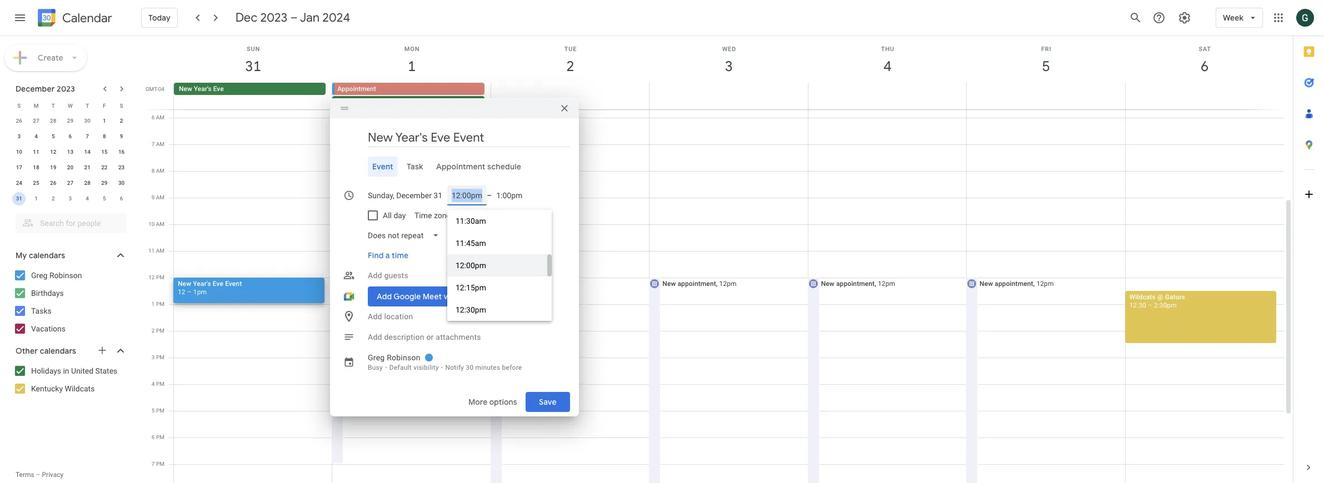 Task type: vqa. For each thing, say whether or not it's contained in the screenshot.
the bottom Robinson
yes



Task type: locate. For each thing, give the bounding box(es) containing it.
0 vertical spatial 2023
[[260, 10, 288, 26]]

0 vertical spatial 10
[[16, 149, 22, 155]]

0 vertical spatial add
[[368, 271, 382, 280]]

11 for 11 am
[[148, 248, 155, 254]]

10 up "17"
[[16, 149, 22, 155]]

0 horizontal spatial 28
[[50, 118, 56, 124]]

11 down 10 am
[[148, 248, 155, 254]]

2 inside tue 2
[[566, 57, 574, 76]]

1 vertical spatial year's
[[353, 98, 370, 106]]

0 horizontal spatial greg
[[31, 271, 47, 280]]

9
[[120, 133, 123, 140], [152, 195, 155, 201]]

0 vertical spatial wildcats
[[1130, 294, 1156, 301]]

w
[[68, 103, 73, 109]]

1 vertical spatial greg robinson
[[368, 353, 421, 362]]

28 right november 27 element
[[50, 118, 56, 124]]

add for add location
[[368, 312, 382, 321]]

29 for the '29' element
[[101, 180, 108, 186]]

0 vertical spatial 12
[[50, 149, 56, 155]]

None search field
[[0, 209, 138, 233]]

add down find
[[368, 271, 382, 280]]

am for 11 am
[[156, 248, 165, 254]]

7 pm from the top
[[156, 435, 165, 441]]

28 for november 28 element
[[50, 118, 56, 124]]

11 up 18
[[33, 149, 39, 155]]

tasks
[[31, 307, 52, 316]]

1 inside mon 1
[[407, 57, 415, 76]]

0 horizontal spatial appointment
[[338, 85, 376, 93]]

2 12pm from the left
[[561, 280, 578, 288]]

28 down 21 "element"
[[84, 180, 91, 186]]

year's inside new year's eve event 12 – 1pm
[[193, 280, 211, 288]]

row up 13
[[11, 129, 130, 145]]

new year's day button
[[333, 96, 485, 108]]

calendars for my calendars
[[29, 251, 65, 261]]

10 inside december 2023 grid
[[16, 149, 22, 155]]

26 left november 27 element
[[16, 118, 22, 124]]

2 horizontal spatial 30
[[466, 364, 474, 372]]

1 vertical spatial 10
[[148, 221, 155, 227]]

0 horizontal spatial wildcats
[[65, 385, 95, 394]]

1 vertical spatial 30
[[118, 180, 125, 186]]

5 12pm from the left
[[1037, 280, 1054, 288]]

tab list
[[1294, 36, 1325, 453], [339, 156, 570, 177]]

eve inside new year's eve event 12 – 1pm
[[213, 280, 224, 288]]

pm down 4 pm
[[156, 408, 165, 414]]

calendars
[[29, 251, 65, 261], [40, 346, 76, 356]]

greg
[[31, 271, 47, 280], [368, 353, 385, 362]]

event inside new year's eve event 12 – 1pm
[[225, 280, 242, 288]]

to element
[[487, 191, 492, 200]]

row
[[169, 83, 1294, 110], [11, 98, 130, 113], [11, 113, 130, 129], [11, 129, 130, 145], [11, 145, 130, 160], [11, 160, 130, 176], [11, 176, 130, 191], [11, 191, 130, 207]]

10 inside grid
[[148, 221, 155, 227]]

grid containing 31
[[142, 36, 1294, 484]]

1 cell from the left
[[333, 83, 491, 110]]

1 horizontal spatial 11
[[148, 248, 155, 254]]

january 1 element
[[29, 192, 43, 206]]

1 horizontal spatial event
[[372, 161, 393, 172]]

19
[[50, 165, 56, 171]]

appointment up start time text field
[[437, 161, 486, 172]]

pm for 7 pm
[[156, 461, 165, 468]]

1 horizontal spatial s
[[120, 103, 123, 109]]

8 up 15
[[103, 133, 106, 140]]

pm down the 2 pm
[[156, 355, 165, 361]]

23 element
[[115, 161, 128, 175]]

21
[[84, 165, 91, 171]]

6 down 30 "element"
[[120, 196, 123, 202]]

@
[[1158, 294, 1164, 301]]

am down 8 am
[[156, 195, 165, 201]]

0 horizontal spatial event
[[225, 280, 242, 288]]

1 horizontal spatial 27
[[67, 180, 73, 186]]

0 vertical spatial 27
[[33, 118, 39, 124]]

0 horizontal spatial 29
[[67, 118, 73, 124]]

settings menu image
[[1179, 11, 1192, 24]]

1 t from the left
[[52, 103, 55, 109]]

3 am from the top
[[156, 168, 165, 174]]

row containing 26
[[11, 113, 130, 129]]

2 vertical spatial 7
[[152, 461, 155, 468]]

3 down wed
[[725, 57, 733, 76]]

appointment inside button
[[437, 161, 486, 172]]

1 vertical spatial 7
[[152, 141, 155, 147]]

gators
[[1166, 294, 1186, 301]]

visibility
[[414, 364, 439, 372]]

terms – privacy
[[16, 471, 64, 479]]

26 element
[[47, 177, 60, 190]]

year's
[[194, 85, 212, 93], [353, 98, 370, 106], [193, 280, 211, 288]]

25
[[33, 180, 39, 186]]

1 vertical spatial appointment
[[437, 161, 486, 172]]

year's up 1pm
[[193, 280, 211, 288]]

11:30am
[[456, 217, 486, 225]]

29 down 22 element
[[101, 180, 108, 186]]

1 horizontal spatial 10
[[148, 221, 155, 227]]

6 down sat
[[1201, 57, 1209, 76]]

1 horizontal spatial 30
[[118, 180, 125, 186]]

1 horizontal spatial 8
[[152, 168, 155, 174]]

wed 3
[[722, 46, 737, 76]]

28 inside november 28 element
[[50, 118, 56, 124]]

10
[[16, 149, 22, 155], [148, 221, 155, 227]]

row containing 24
[[11, 176, 130, 191]]

30 for 30 "element"
[[118, 180, 125, 186]]

2023
[[260, 10, 288, 26], [57, 84, 75, 94]]

9 inside december 2023 grid
[[120, 133, 123, 140]]

appointment up the day
[[338, 85, 376, 93]]

11 inside grid
[[148, 248, 155, 254]]

thu
[[882, 46, 895, 53]]

0 horizontal spatial 27
[[33, 118, 39, 124]]

30 right notify
[[466, 364, 474, 372]]

20
[[67, 165, 73, 171]]

new inside appointment new year's day
[[338, 98, 351, 106]]

0 horizontal spatial 9
[[120, 133, 123, 140]]

row down the '13' element
[[11, 160, 130, 176]]

5 link
[[1034, 54, 1059, 79]]

calendars inside other calendars dropdown button
[[40, 346, 76, 356]]

0 horizontal spatial t
[[52, 103, 55, 109]]

1 horizontal spatial appointment
[[437, 161, 486, 172]]

6 down 5 pm
[[152, 435, 155, 441]]

1 am from the top
[[156, 115, 165, 121]]

am down 9 am
[[156, 221, 165, 227]]

2
[[566, 57, 574, 76], [120, 118, 123, 124], [52, 196, 55, 202], [152, 328, 155, 334]]

0 vertical spatial 9
[[120, 133, 123, 140]]

2 vertical spatial 12
[[178, 289, 186, 296]]

robinson
[[49, 271, 82, 280], [387, 353, 421, 362]]

states
[[95, 367, 117, 376]]

12 left 1pm
[[178, 289, 186, 296]]

0 horizontal spatial 2023
[[57, 84, 75, 94]]

new inside new year's eve event 12 – 1pm
[[178, 280, 191, 288]]

12 pm
[[149, 275, 165, 281]]

2 t from the left
[[86, 103, 89, 109]]

1 vertical spatial eve
[[213, 280, 224, 288]]

30 down "23" element
[[118, 180, 125, 186]]

30 right november 29 element
[[84, 118, 91, 124]]

9 for 9 am
[[152, 195, 155, 201]]

0 vertical spatial robinson
[[49, 271, 82, 280]]

31 down 24 element
[[16, 196, 22, 202]]

12pm
[[402, 280, 420, 288], [561, 280, 578, 288], [720, 280, 737, 288], [878, 280, 896, 288], [1037, 280, 1054, 288]]

am for 6 am
[[156, 115, 165, 121]]

27 down 20 element at the left of page
[[67, 180, 73, 186]]

united
[[71, 367, 93, 376]]

1 horizontal spatial 9
[[152, 195, 155, 201]]

0 vertical spatial calendars
[[29, 251, 65, 261]]

t up november 28 element
[[52, 103, 55, 109]]

calendars right my
[[29, 251, 65, 261]]

1 horizontal spatial 2023
[[260, 10, 288, 26]]

t
[[52, 103, 55, 109], [86, 103, 89, 109]]

4 down november 27 element
[[35, 133, 38, 140]]

12 for 12 pm
[[149, 275, 155, 281]]

6 up 7 am
[[152, 115, 155, 121]]

pm for 12 pm
[[156, 275, 165, 281]]

2 vertical spatial add
[[368, 333, 382, 342]]

6 link
[[1193, 54, 1218, 79]]

1 vertical spatial 26
[[50, 180, 56, 186]]

3 pm
[[152, 355, 165, 361]]

calendars for other calendars
[[40, 346, 76, 356]]

2:30pm
[[1155, 302, 1177, 310]]

31 inside cell
[[16, 196, 22, 202]]

– left 1pm
[[187, 289, 192, 296]]

am for 8 am
[[156, 168, 165, 174]]

appointment inside appointment new year's day
[[338, 85, 376, 93]]

8 inside december 2023 grid
[[103, 133, 106, 140]]

robinson up default
[[387, 353, 421, 362]]

29 inside november 29 element
[[67, 118, 73, 124]]

5 cell from the left
[[1126, 83, 1284, 110]]

0 vertical spatial 31
[[245, 57, 261, 76]]

1 vertical spatial 12
[[149, 275, 155, 281]]

29 for november 29 element
[[67, 118, 73, 124]]

am up 12 pm
[[156, 248, 165, 254]]

0 vertical spatial greg robinson
[[31, 271, 82, 280]]

30
[[84, 118, 91, 124], [118, 180, 125, 186], [466, 364, 474, 372]]

new appointment , 12pm
[[345, 280, 420, 288], [504, 280, 578, 288], [663, 280, 737, 288], [821, 280, 896, 288], [980, 280, 1054, 288]]

december 2023 grid
[[11, 98, 130, 207]]

0 vertical spatial 28
[[50, 118, 56, 124]]

november 27 element
[[29, 115, 43, 128]]

eve inside button
[[213, 85, 224, 93]]

row containing new year's eve
[[169, 83, 1294, 110]]

wildcats inside other calendars list
[[65, 385, 95, 394]]

6 pm from the top
[[156, 408, 165, 414]]

0 vertical spatial appointment
[[338, 85, 376, 93]]

add down add location
[[368, 333, 382, 342]]

0 vertical spatial 8
[[103, 133, 106, 140]]

12:15pm option
[[448, 277, 548, 299]]

2 am from the top
[[156, 141, 165, 147]]

calendar heading
[[60, 10, 112, 26]]

row containing 3
[[11, 129, 130, 145]]

a
[[386, 250, 390, 260]]

december 2023
[[16, 84, 75, 94]]

8 pm from the top
[[156, 461, 165, 468]]

1 horizontal spatial 12
[[149, 275, 155, 281]]

pm down 1 pm
[[156, 328, 165, 334]]

1 vertical spatial 9
[[152, 195, 155, 201]]

1 horizontal spatial 26
[[50, 180, 56, 186]]

10 am
[[148, 221, 165, 227]]

main drawer image
[[13, 11, 27, 24]]

time
[[415, 211, 432, 220]]

kentucky wildcats
[[31, 385, 95, 394]]

new inside button
[[179, 85, 192, 93]]

0 horizontal spatial greg robinson
[[31, 271, 82, 280]]

s right f
[[120, 103, 123, 109]]

4 pm from the top
[[156, 355, 165, 361]]

new year's eve event 12 – 1pm
[[178, 280, 242, 296]]

31 inside grid
[[245, 57, 261, 76]]

cell
[[333, 83, 491, 110], [491, 83, 650, 110], [650, 83, 808, 110], [808, 83, 967, 110], [1126, 83, 1284, 110]]

27 down "m"
[[33, 118, 39, 124]]

1 vertical spatial 2023
[[57, 84, 75, 94]]

greg robinson up default
[[368, 353, 421, 362]]

11:45am
[[456, 239, 486, 248]]

robinson down the my calendars dropdown button
[[49, 271, 82, 280]]

greg up busy
[[368, 353, 385, 362]]

5 down fri
[[1042, 57, 1050, 76]]

26 inside november 26 "element"
[[16, 118, 22, 124]]

3 12pm from the left
[[720, 280, 737, 288]]

2 s from the left
[[120, 103, 123, 109]]

0 horizontal spatial 30
[[84, 118, 91, 124]]

add other calendars image
[[97, 345, 108, 356]]

row down 3 link
[[169, 83, 1294, 110]]

am up 9 am
[[156, 168, 165, 174]]

wildcats down united
[[65, 385, 95, 394]]

calendars inside the my calendars dropdown button
[[29, 251, 65, 261]]

1 pm from the top
[[156, 275, 165, 281]]

9 up 10 am
[[152, 195, 155, 201]]

28 element
[[81, 177, 94, 190]]

7 inside december 2023 grid
[[86, 133, 89, 140]]

create button
[[4, 44, 87, 71]]

1 link
[[399, 54, 425, 79]]

wildcats up 12:30
[[1130, 294, 1156, 301]]

7 down november 30 "element"
[[86, 133, 89, 140]]

1 vertical spatial 27
[[67, 180, 73, 186]]

my calendars list
[[2, 267, 138, 338]]

minutes
[[476, 364, 501, 372]]

0 horizontal spatial 26
[[16, 118, 22, 124]]

1 horizontal spatial 28
[[84, 180, 91, 186]]

11:30am option
[[448, 210, 548, 232]]

pm down 5 pm
[[156, 435, 165, 441]]

year's right 04
[[194, 85, 212, 93]]

add
[[368, 271, 382, 280], [368, 312, 382, 321], [368, 333, 382, 342]]

cell down 1 link
[[333, 83, 491, 110]]

3 add from the top
[[368, 333, 382, 342]]

29
[[67, 118, 73, 124], [101, 180, 108, 186]]

13 element
[[64, 146, 77, 159]]

december
[[16, 84, 55, 94]]

5 pm from the top
[[156, 381, 165, 387]]

row containing 10
[[11, 145, 130, 160]]

pm for 3 pm
[[156, 355, 165, 361]]

1 horizontal spatial greg robinson
[[368, 353, 421, 362]]

row containing s
[[11, 98, 130, 113]]

pm up 1 pm
[[156, 275, 165, 281]]

1 horizontal spatial 31
[[245, 57, 261, 76]]

27 for 27 element
[[67, 180, 73, 186]]

appointment for schedule
[[437, 161, 486, 172]]

0 vertical spatial 30
[[84, 118, 91, 124]]

4 am from the top
[[156, 195, 165, 201]]

row up november 29 element
[[11, 98, 130, 113]]

tab list containing event
[[339, 156, 570, 177]]

1 horizontal spatial t
[[86, 103, 89, 109]]

am up 7 am
[[156, 115, 165, 121]]

1 down 12 pm
[[152, 301, 155, 307]]

1 , from the left
[[399, 280, 401, 288]]

0 horizontal spatial 12
[[50, 149, 56, 155]]

7 pm
[[152, 461, 165, 468]]

0 horizontal spatial 10
[[16, 149, 22, 155]]

january 5 element
[[98, 192, 111, 206]]

12 up 19
[[50, 149, 56, 155]]

3 new appointment , 12pm from the left
[[663, 280, 737, 288]]

calendar element
[[36, 7, 112, 31]]

2 add from the top
[[368, 312, 382, 321]]

0 horizontal spatial tab list
[[339, 156, 570, 177]]

8 up 9 am
[[152, 168, 155, 174]]

add for add description or attachments
[[368, 333, 382, 342]]

7 up 8 am
[[152, 141, 155, 147]]

10 for 10
[[16, 149, 22, 155]]

1 vertical spatial add
[[368, 312, 382, 321]]

0 vertical spatial 7
[[86, 133, 89, 140]]

12
[[50, 149, 56, 155], [149, 275, 155, 281], [178, 289, 186, 296]]

grid
[[142, 36, 1294, 484]]

3 pm from the top
[[156, 328, 165, 334]]

4 down 3 pm
[[152, 381, 155, 387]]

wildcats
[[1130, 294, 1156, 301], [65, 385, 95, 394]]

0 vertical spatial eve
[[213, 85, 224, 93]]

2 up 16
[[120, 118, 123, 124]]

1 down mon
[[407, 57, 415, 76]]

add left location
[[368, 312, 382, 321]]

6
[[1201, 57, 1209, 76], [152, 115, 155, 121], [69, 133, 72, 140], [120, 196, 123, 202], [152, 435, 155, 441]]

1 vertical spatial 31
[[16, 196, 22, 202]]

5 appointment from the left
[[995, 280, 1034, 288]]

1 horizontal spatial wildcats
[[1130, 294, 1156, 301]]

0 horizontal spatial 31
[[16, 196, 22, 202]]

27 element
[[64, 177, 77, 190]]

0 vertical spatial event
[[372, 161, 393, 172]]

day
[[394, 211, 406, 220]]

gmt-04
[[146, 86, 165, 92]]

pm for 6 pm
[[156, 435, 165, 441]]

8 inside grid
[[152, 168, 155, 174]]

12 inside december 2023 grid
[[50, 149, 56, 155]]

0 vertical spatial greg
[[31, 271, 47, 280]]

year's left the day
[[353, 98, 370, 106]]

notify 30 minutes before
[[446, 364, 522, 372]]

9 up 16
[[120, 133, 123, 140]]

0 vertical spatial year's
[[194, 85, 212, 93]]

row down 20 element at the left of page
[[11, 176, 130, 191]]

january 2 element
[[47, 192, 60, 206]]

pm for 1 pm
[[156, 301, 165, 307]]

5 down the '29' element
[[103, 196, 106, 202]]

4 down 28 element
[[86, 196, 89, 202]]

2 cell from the left
[[491, 83, 650, 110]]

november 28 element
[[47, 115, 60, 128]]

1 vertical spatial robinson
[[387, 353, 421, 362]]

None field
[[364, 225, 448, 245]]

pm down 6 pm
[[156, 461, 165, 468]]

31 down sun
[[245, 57, 261, 76]]

–
[[290, 10, 298, 26], [487, 191, 492, 200], [187, 289, 192, 296], [1149, 302, 1153, 310], [36, 471, 40, 479]]

0 horizontal spatial 11
[[33, 149, 39, 155]]

22 element
[[98, 161, 111, 175]]

today button
[[141, 4, 178, 31]]

5 am from the top
[[156, 221, 165, 227]]

1 appointment from the left
[[361, 280, 399, 288]]

1 vertical spatial calendars
[[40, 346, 76, 356]]

row group
[[11, 113, 130, 207]]

greg up the birthdays
[[31, 271, 47, 280]]

start time list box
[[448, 210, 552, 321]]

1 add from the top
[[368, 271, 382, 280]]

0 horizontal spatial 8
[[103, 133, 106, 140]]

2 pm from the top
[[156, 301, 165, 307]]

5 inside "element"
[[103, 196, 106, 202]]

0 vertical spatial 26
[[16, 118, 22, 124]]

6 am from the top
[[156, 248, 165, 254]]

1 vertical spatial 8
[[152, 168, 155, 174]]

18
[[33, 165, 39, 171]]

1 vertical spatial event
[[225, 280, 242, 288]]

22
[[101, 165, 108, 171]]

1 horizontal spatial greg
[[368, 353, 385, 362]]

1 horizontal spatial 29
[[101, 180, 108, 186]]

0 vertical spatial 29
[[67, 118, 73, 124]]

add for add guests
[[368, 271, 382, 280]]

pm
[[156, 275, 165, 281], [156, 301, 165, 307], [156, 328, 165, 334], [156, 355, 165, 361], [156, 381, 165, 387], [156, 408, 165, 414], [156, 435, 165, 441], [156, 461, 165, 468]]

7 for 7 pm
[[152, 461, 155, 468]]

t up november 30 "element"
[[86, 103, 89, 109]]

0 vertical spatial 11
[[33, 149, 39, 155]]

week button
[[1216, 4, 1264, 31]]

pm up the 2 pm
[[156, 301, 165, 307]]

year's inside button
[[194, 85, 212, 93]]

3 , from the left
[[716, 280, 718, 288]]

11 inside december 2023 grid
[[33, 149, 39, 155]]

28 for 28 element
[[84, 180, 91, 186]]

12:30pm option
[[448, 299, 548, 321]]

9 inside grid
[[152, 195, 155, 201]]

am up 8 am
[[156, 141, 165, 147]]

add guests
[[368, 271, 409, 280]]

4 down the thu
[[883, 57, 891, 76]]

12 down 11 am at the left bottom of the page
[[149, 275, 155, 281]]

1 vertical spatial 29
[[101, 180, 108, 186]]

greg robinson up the birthdays
[[31, 271, 82, 280]]

eve
[[213, 85, 224, 93], [213, 280, 224, 288]]

3
[[725, 57, 733, 76], [18, 133, 21, 140], [69, 196, 72, 202], [152, 355, 155, 361]]

row up 20
[[11, 145, 130, 160]]

31 link
[[241, 54, 266, 79]]

5 down 4 pm
[[152, 408, 155, 414]]

1 vertical spatial greg
[[368, 353, 385, 362]]

26 inside 26 element
[[50, 180, 56, 186]]

14 element
[[81, 146, 94, 159]]

28 inside 28 element
[[84, 180, 91, 186]]

add inside "dropdown button"
[[368, 271, 382, 280]]

2 down tue
[[566, 57, 574, 76]]

calendars up in
[[40, 346, 76, 356]]

cell down 4 'link'
[[808, 83, 967, 110]]

2023 up w
[[57, 84, 75, 94]]

cell down 6 link
[[1126, 83, 1284, 110]]

cell down 3 link
[[650, 83, 808, 110]]

0 horizontal spatial s
[[17, 103, 21, 109]]

12:00pm option
[[448, 254, 548, 277]]

1 horizontal spatial tab list
[[1294, 36, 1325, 453]]

End time text field
[[497, 189, 523, 202]]

2023 right the dec
[[260, 10, 288, 26]]

9 am
[[152, 195, 165, 201]]

s up november 26 "element"
[[17, 103, 21, 109]]

1 vertical spatial 28
[[84, 180, 91, 186]]

0 horizontal spatial robinson
[[49, 271, 82, 280]]

1 vertical spatial wildcats
[[65, 385, 95, 394]]

12 inside new year's eve event 12 – 1pm
[[178, 289, 186, 296]]

row down 27 element
[[11, 191, 130, 207]]

2 vertical spatial 30
[[466, 364, 474, 372]]

1 vertical spatial 11
[[148, 248, 155, 254]]

find a time
[[368, 250, 409, 260]]

2 horizontal spatial 12
[[178, 289, 186, 296]]

2 vertical spatial year's
[[193, 280, 211, 288]]

17
[[16, 165, 22, 171]]

zone
[[434, 211, 451, 220]]

my calendars button
[[2, 247, 138, 265]]



Task type: describe. For each thing, give the bounding box(es) containing it.
– left jan
[[290, 10, 298, 26]]

terms
[[16, 471, 34, 479]]

november 30 element
[[81, 115, 94, 128]]

4 new appointment , 12pm from the left
[[821, 280, 896, 288]]

appointment schedule
[[437, 161, 522, 172]]

time zone button
[[411, 205, 455, 225]]

2023 for dec
[[260, 10, 288, 26]]

5 new appointment , 12pm from the left
[[980, 280, 1054, 288]]

– inside new year's eve event 12 – 1pm
[[187, 289, 192, 296]]

3 down 27 element
[[69, 196, 72, 202]]

20 element
[[64, 161, 77, 175]]

or
[[427, 333, 434, 342]]

wed
[[722, 46, 737, 53]]

11 am
[[148, 248, 165, 254]]

year's for new year's eve event 12 – 1pm
[[193, 280, 211, 288]]

fri 5
[[1042, 46, 1052, 76]]

4 12pm from the left
[[878, 280, 896, 288]]

kentucky
[[31, 385, 63, 394]]

Search for people text field
[[22, 213, 120, 233]]

1 12pm from the left
[[402, 280, 420, 288]]

new year's eve button
[[174, 83, 326, 95]]

5 pm
[[152, 408, 165, 414]]

greg robinson inside my calendars list
[[31, 271, 82, 280]]

6 down november 29 element
[[69, 133, 72, 140]]

4 inside thu 4
[[883, 57, 891, 76]]

15
[[101, 149, 108, 155]]

tue 2
[[565, 46, 577, 76]]

attachments
[[436, 333, 481, 342]]

24 element
[[12, 177, 26, 190]]

week
[[1224, 13, 1244, 23]]

31 cell
[[11, 191, 28, 207]]

4 cell from the left
[[808, 83, 967, 110]]

3 inside 'wed 3'
[[725, 57, 733, 76]]

am for 9 am
[[156, 195, 165, 201]]

other calendars
[[16, 346, 76, 356]]

18 element
[[29, 161, 43, 175]]

m
[[34, 103, 39, 109]]

2023 for december
[[57, 84, 75, 94]]

7 for 7
[[86, 133, 89, 140]]

30 for november 30 "element"
[[84, 118, 91, 124]]

task button
[[402, 156, 428, 177]]

Add title text field
[[368, 129, 570, 146]]

4 pm
[[152, 381, 165, 387]]

robinson inside my calendars list
[[49, 271, 82, 280]]

4 appointment from the left
[[837, 280, 875, 288]]

greg inside my calendars list
[[31, 271, 47, 280]]

2 up 3 pm
[[152, 328, 155, 334]]

1 horizontal spatial robinson
[[387, 353, 421, 362]]

13
[[67, 149, 73, 155]]

find
[[368, 250, 384, 260]]

6 for 6 pm
[[152, 435, 155, 441]]

11:45am option
[[448, 232, 548, 254]]

10 element
[[12, 146, 26, 159]]

3 appointment from the left
[[678, 280, 716, 288]]

eve for new year's eve event 12 – 1pm
[[213, 280, 224, 288]]

description
[[384, 333, 425, 342]]

busy
[[368, 364, 383, 372]]

12 element
[[47, 146, 60, 159]]

terms link
[[16, 471, 34, 479]]

vacations
[[31, 325, 66, 334]]

other
[[16, 346, 38, 356]]

Start date text field
[[368, 189, 443, 202]]

all
[[383, 211, 392, 220]]

am for 7 am
[[156, 141, 165, 147]]

12:30
[[1130, 302, 1147, 310]]

pm for 4 pm
[[156, 381, 165, 387]]

04
[[158, 86, 165, 92]]

16 element
[[115, 146, 128, 159]]

january 4 element
[[81, 192, 94, 206]]

other calendars button
[[2, 342, 138, 360]]

– right terms link
[[36, 471, 40, 479]]

3 down november 26 "element"
[[18, 133, 21, 140]]

cell containing appointment
[[333, 83, 491, 110]]

mon 1
[[405, 46, 420, 76]]

4 link
[[875, 54, 901, 79]]

10 for 10 am
[[148, 221, 155, 227]]

pm for 5 pm
[[156, 408, 165, 414]]

6 pm
[[152, 435, 165, 441]]

notify
[[446, 364, 464, 372]]

add guests button
[[364, 265, 570, 285]]

january 3 element
[[64, 192, 77, 206]]

6 for 6 am
[[152, 115, 155, 121]]

1 down 25 element
[[35, 196, 38, 202]]

31 element
[[12, 192, 26, 206]]

2 appointment from the left
[[519, 280, 558, 288]]

16
[[118, 149, 125, 155]]

30 element
[[115, 177, 128, 190]]

14
[[84, 149, 91, 155]]

location
[[384, 312, 413, 321]]

year's for new year's eve
[[194, 85, 212, 93]]

15 element
[[98, 146, 111, 159]]

11 for 11
[[33, 149, 39, 155]]

november 26 element
[[12, 115, 26, 128]]

event button
[[368, 156, 398, 177]]

1 s from the left
[[17, 103, 21, 109]]

event inside event button
[[372, 161, 393, 172]]

Start time text field
[[452, 189, 483, 202]]

sat 6
[[1199, 46, 1212, 76]]

27 for november 27 element
[[33, 118, 39, 124]]

2024
[[323, 10, 350, 26]]

21 element
[[81, 161, 94, 175]]

time zone
[[415, 211, 451, 220]]

6 am
[[152, 115, 165, 121]]

8 am
[[152, 168, 165, 174]]

wildcats inside wildcats @ gators 12:30 – 2:30pm
[[1130, 294, 1156, 301]]

mon
[[405, 46, 420, 53]]

sun
[[247, 46, 260, 53]]

– inside wildcats @ gators 12:30 – 2:30pm
[[1149, 302, 1153, 310]]

create
[[38, 53, 63, 63]]

7 am
[[152, 141, 165, 147]]

in
[[63, 367, 69, 376]]

november 29 element
[[64, 115, 77, 128]]

29 element
[[98, 177, 111, 190]]

row containing 31
[[11, 191, 130, 207]]

default visibility
[[390, 364, 439, 372]]

6 for january 6 element
[[120, 196, 123, 202]]

appointment for new
[[338, 85, 376, 93]]

4 inside "element"
[[86, 196, 89, 202]]

row inside grid
[[169, 83, 1294, 110]]

7 for 7 am
[[152, 141, 155, 147]]

privacy
[[42, 471, 64, 479]]

other calendars list
[[2, 362, 138, 398]]

5 down november 28 element
[[52, 133, 55, 140]]

am for 10 am
[[156, 221, 165, 227]]

row group containing 26
[[11, 113, 130, 207]]

17 element
[[12, 161, 26, 175]]

wildcats @ gators 12:30 – 2:30pm
[[1130, 294, 1186, 310]]

8 for 8 am
[[152, 168, 155, 174]]

eve for new year's eve
[[213, 85, 224, 93]]

dec
[[236, 10, 258, 26]]

all day
[[383, 211, 406, 220]]

my calendars
[[16, 251, 65, 261]]

1 new appointment , 12pm from the left
[[345, 280, 420, 288]]

jan
[[300, 10, 320, 26]]

2 pm
[[152, 328, 165, 334]]

24
[[16, 180, 22, 186]]

1pm
[[193, 289, 207, 296]]

8 for 8
[[103, 133, 106, 140]]

4 , from the left
[[875, 280, 877, 288]]

12:00pm
[[456, 261, 486, 270]]

26 for 26 element
[[50, 180, 56, 186]]

add location
[[368, 312, 413, 321]]

2 , from the left
[[558, 280, 559, 288]]

3 down the 2 pm
[[152, 355, 155, 361]]

time
[[392, 250, 409, 260]]

12:15pm
[[456, 283, 486, 292]]

appointment new year's day
[[338, 85, 383, 106]]

11 element
[[29, 146, 43, 159]]

6 inside the sat 6
[[1201, 57, 1209, 76]]

holidays in united states
[[31, 367, 117, 376]]

january 6 element
[[115, 192, 128, 206]]

privacy link
[[42, 471, 64, 479]]

dec 2023 – jan 2024
[[236, 10, 350, 26]]

add description or attachments
[[368, 333, 481, 342]]

19 element
[[47, 161, 60, 175]]

row containing 17
[[11, 160, 130, 176]]

3 link
[[717, 54, 742, 79]]

1 down f
[[103, 118, 106, 124]]

25 element
[[29, 177, 43, 190]]

9 for 9
[[120, 133, 123, 140]]

guests
[[384, 271, 409, 280]]

5 , from the left
[[1034, 280, 1035, 288]]

thu 4
[[882, 46, 895, 76]]

– left end time text box
[[487, 191, 492, 200]]

today
[[148, 13, 171, 23]]

calendar
[[62, 10, 112, 26]]

gmt-
[[146, 86, 158, 92]]

5 inside fri 5
[[1042, 57, 1050, 76]]

year's inside appointment new year's day
[[353, 98, 370, 106]]

26 for november 26 "element"
[[16, 118, 22, 124]]

2 down 26 element
[[52, 196, 55, 202]]

default
[[390, 364, 412, 372]]

pm for 2 pm
[[156, 328, 165, 334]]

fri
[[1042, 46, 1052, 53]]

2 new appointment , 12pm from the left
[[504, 280, 578, 288]]

12 for 12
[[50, 149, 56, 155]]

before
[[502, 364, 522, 372]]

appointment schedule button
[[432, 156, 526, 177]]

3 cell from the left
[[650, 83, 808, 110]]



